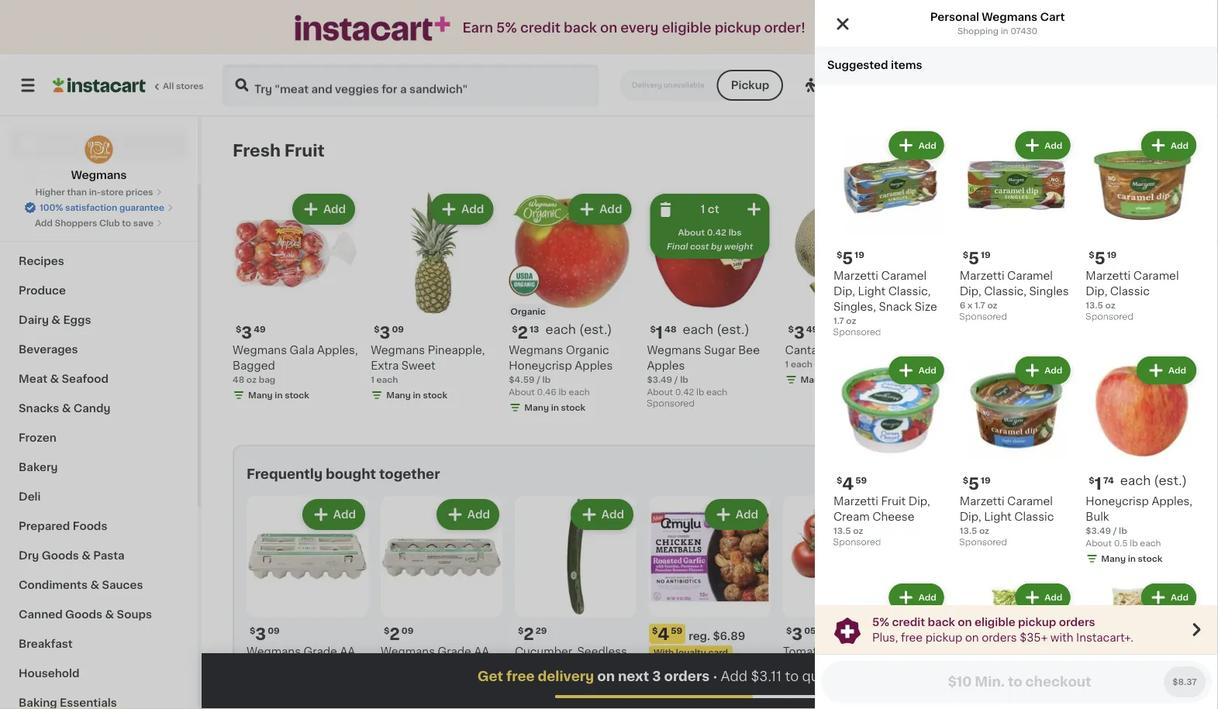 Task type: describe. For each thing, give the bounding box(es) containing it.
qualify.
[[802, 670, 851, 683]]

large for 3
[[247, 662, 277, 673]]

in down wegmans organic carrots
[[959, 693, 967, 701]]

2 button
[[1136, 67, 1199, 104]]

$ for wegmans organic carrots
[[920, 627, 926, 635]]

on-
[[840, 647, 860, 657]]

100% satisfaction guarantee button
[[24, 198, 174, 214]]

$ 5 19 for marzetti caramel dip, classic
[[1089, 250, 1117, 266]]

store
[[101, 188, 124, 197]]

count for 3
[[328, 662, 361, 673]]

in down wegmans honeycrisp apples, bagged 48 oz bag
[[1103, 391, 1111, 400]]

in down the cantaloupes 1 each
[[827, 376, 835, 384]]

beverages
[[19, 344, 78, 355]]

with
[[1050, 632, 1073, 643]]

13.5 for 5
[[960, 527, 977, 535]]

classic, inside marzetti caramel dip, classic, singles 6 x 1.7 oz
[[984, 286, 1026, 297]]

shoppers
[[55, 219, 97, 228]]

many down the 0.46
[[524, 404, 549, 412]]

add shoppers club to save link
[[35, 217, 163, 229]]

all stores
[[163, 82, 204, 90]]

•
[[713, 670, 718, 683]]

eggs, for 3
[[280, 662, 310, 673]]

3 left 05
[[792, 626, 803, 642]]

higher than in-store prices link
[[35, 186, 162, 198]]

apples, for gala
[[317, 345, 358, 356]]

fresh fruit
[[233, 142, 325, 159]]

lists
[[43, 201, 70, 212]]

$ 3 05
[[786, 626, 816, 642]]

add inside the treatment tracker modal dialog
[[721, 670, 748, 683]]

wegmans logo image
[[84, 135, 114, 164]]

1 inside cucumber, seedless 1 ct
[[515, 662, 518, 670]]

carrots
[[917, 662, 958, 673]]

12 inside wegmans cleaned & cut microwaveable broccoli florets 12 oz bag
[[1051, 693, 1060, 701]]

1 inside wegmans pineapple, extra sweet 1 each
[[371, 376, 374, 384]]

view inside 'pickup at 100 farm view' popup button
[[943, 79, 972, 91]]

3 for cantaloupes
[[794, 325, 805, 341]]

essentials
[[60, 698, 117, 709]]

to inside the treatment tracker modal dialog
[[785, 670, 799, 683]]

lb right 1.33 at bottom
[[830, 690, 838, 698]]

& right meat
[[50, 374, 59, 385]]

0.42 inside about 0.42 lbs final cost by weight
[[707, 228, 726, 237]]

(est.) for wegmans sugar bee apples
[[716, 323, 749, 336]]

oz inside marzetti caramel dip, classic, singles 6 x 1.7 oz
[[987, 301, 997, 310]]

candy
[[73, 403, 110, 414]]

oz inside 'marzetti caramel dip, light classic, singles, snack size 1.7 oz'
[[846, 317, 856, 325]]

& left 'candy'
[[62, 403, 71, 414]]

$ inside $ 1 48
[[650, 325, 656, 334]]

11:35am
[[1070, 79, 1117, 91]]

snack
[[879, 302, 912, 313]]

in down the 0.46
[[551, 404, 559, 412]]

13.5 inside "marzetti caramel dip, classic 13.5 oz"
[[1086, 301, 1103, 310]]

& left pasta
[[82, 550, 91, 561]]

$2.13 each (estimated) element
[[509, 323, 635, 343]]

baking essentials
[[19, 698, 117, 709]]

get free delivery on next 3 orders • add $3.11 to qualify.
[[477, 670, 851, 683]]

& left eggs
[[51, 315, 60, 326]]

lb down 'sugar'
[[696, 388, 704, 397]]

wegmans for wegmans grade aa large eggs, 12 count
[[381, 647, 435, 657]]

at
[[871, 79, 883, 91]]

$ for marzetti caramel dip, light classic
[[963, 476, 968, 485]]

0 vertical spatial $ 4 59
[[837, 475, 867, 492]]

light for oz
[[984, 512, 1012, 522]]

cut
[[1051, 662, 1071, 673]]

in down wegmans gala apples, bagged 48 oz bag
[[275, 391, 283, 400]]

organic inside wegmans organic honeycrisp apples $4.59 / lb about 0.46 lb each
[[566, 345, 609, 356]]

lb up the 0.46
[[542, 376, 551, 384]]

section containing 3
[[233, 445, 1195, 709]]

5% credit back on eligible pickup orders plus, free pickup on orders $35+ with instacart+.
[[872, 617, 1133, 643]]

many in stock down wegmans honeycrisp apples, bagged 48 oz bag
[[1077, 391, 1138, 400]]

with loyalty card price $4.59. original price $6.89. element
[[649, 624, 771, 644]]

$ up with
[[652, 627, 658, 635]]

raspberries 12 oz container
[[923, 345, 989, 369]]

gala
[[290, 345, 314, 356]]

many down 'carrots'
[[933, 693, 957, 701]]

product group containing 1 ct
[[923, 191, 1049, 371]]

lb right "0.5"
[[1130, 539, 1138, 548]]

1 vertical spatial orders
[[982, 632, 1017, 643]]

1 left 79
[[926, 626, 933, 642]]

09 up wegmans grade aa large eggs, 18 count
[[268, 627, 280, 635]]

apples, for honeycrisp
[[1061, 361, 1102, 371]]

pineapple,
[[428, 345, 485, 356]]

0.42 inside wegmans sugar bee apples $3.49 / lb about 0.42 lb each
[[675, 388, 694, 397]]

19 for marzetti caramel dip, classic, singles
[[981, 251, 991, 259]]

1 vertical spatial 59
[[671, 627, 682, 635]]

each (est.) for honeycrisp apples, bulk
[[1120, 474, 1187, 487]]

suggested
[[827, 60, 888, 70]]

each inside tomatoes on-the- vine $2.29 / lb about 1.33 lb each
[[840, 690, 861, 698]]

each (est.) for wegmans sugar bee apples
[[683, 323, 749, 336]]

beverages link
[[9, 335, 188, 364]]

bag for gala
[[259, 376, 275, 384]]

aa for 2
[[474, 647, 489, 657]]

increment quantity of raspberries image
[[1021, 200, 1040, 219]]

honeycrisp inside the "honeycrisp apples, bulk $3.49 / lb about 0.5 lb each"
[[1086, 496, 1149, 507]]

05
[[804, 627, 816, 635]]

canned
[[19, 609, 63, 620]]

5 for marzetti caramel dip, classic, singles
[[968, 250, 979, 266]]

pasta
[[93, 550, 125, 561]]

singles
[[1029, 286, 1069, 297]]

many in stock down the sweet at the left bottom of page
[[386, 391, 447, 400]]

100
[[885, 79, 907, 91]]

back inside button
[[564, 21, 597, 35]]

18
[[313, 662, 325, 673]]

organic up 79
[[919, 609, 954, 618]]

100% satisfaction guarantee
[[40, 204, 164, 212]]

$ inside $ 2 13
[[512, 325, 518, 334]]

credit inside 5% credit back on eligible pickup orders plus, free pickup on orders $35+ with instacart+.
[[892, 617, 925, 628]]

3 inside the treatment tracker modal dialog
[[652, 670, 661, 683]]

0 vertical spatial 59
[[855, 476, 867, 485]]

bag inside wegmans cleaned & cut microwaveable broccoli florets 12 oz bag
[[1075, 693, 1091, 701]]

lb up "0.5"
[[1119, 527, 1127, 535]]

credit inside button
[[520, 21, 560, 35]]

oz inside "marzetti caramel dip, classic 13.5 oz"
[[1105, 301, 1115, 310]]

each inside wegmans pineapple, extra sweet 1 each
[[376, 376, 398, 384]]

back inside 5% credit back on eligible pickup orders plus, free pickup on orders $35+ with instacart+.
[[928, 617, 955, 628]]

$ for marzetti caramel dip, light classic, singles, snack size
[[837, 251, 842, 259]]

main content containing fresh fruit
[[202, 116, 1218, 709]]

each right "13"
[[545, 323, 576, 336]]

3 for wegmans pineapple, extra sweet
[[379, 325, 390, 341]]

in down cucumber, seedless 1 ct at bottom
[[557, 677, 565, 686]]

$ for marzetti caramel dip, classic
[[1089, 251, 1094, 259]]

get
[[477, 670, 503, 683]]

baking
[[19, 698, 57, 709]]

grade for 2
[[438, 647, 471, 657]]

many in stock down cucumber, seedless 1 ct at bottom
[[530, 677, 591, 686]]

many in stock down the 0.46
[[524, 404, 585, 412]]

& inside wegmans cleaned & cut microwaveable broccoli florets 12 oz bag
[[1157, 647, 1165, 657]]

100%
[[40, 204, 63, 212]]

many in stock down "0.5"
[[1101, 555, 1162, 563]]

household
[[19, 668, 80, 679]]

shop link
[[9, 129, 188, 160]]

stock down wegmans organic carrots
[[969, 693, 994, 701]]

$ inside $ 1 74
[[1089, 476, 1094, 485]]

oz inside raspberries 12 oz container
[[934, 360, 944, 369]]

reg.
[[689, 631, 710, 642]]

48 for gala
[[233, 376, 244, 384]]

on inside button
[[600, 21, 617, 35]]

ready by 11:35am
[[1010, 79, 1117, 91]]

1 up about 0.42 lbs final cost by weight
[[700, 204, 705, 215]]

each inside wegmans sugar bee apples $3.49 / lb about 0.42 lb each
[[706, 388, 727, 397]]

lb right the 0.46
[[559, 388, 567, 397]]

foods
[[73, 521, 107, 532]]

$ for cantaloupes
[[788, 325, 794, 334]]

many in stock down wegmans organic carrots
[[933, 693, 994, 701]]

$ 3 49 for wegmans gala apples, bagged
[[236, 325, 266, 341]]

dip, for marzetti caramel dip, light classic
[[960, 512, 981, 522]]

pickup inside button
[[715, 21, 761, 35]]

$6.89 element
[[923, 323, 1049, 343]]

1 left the 74
[[1094, 476, 1102, 492]]

many down "0.5"
[[1101, 555, 1126, 563]]

0.5
[[1114, 539, 1128, 548]]

large for 2
[[381, 662, 411, 673]]

marzetti for marzetti caramel dip, light classic, singles, snack size
[[833, 271, 878, 282]]

wegmans for wegmans
[[71, 170, 127, 181]]

singles,
[[833, 302, 876, 313]]

cheese
[[872, 512, 914, 522]]

many down wegmans gala apples, bagged 48 oz bag
[[248, 391, 273, 400]]

stock down wegmans gala apples, bagged 48 oz bag
[[285, 391, 309, 400]]

48 inside $ 1 48
[[664, 325, 677, 334]]

about for on-
[[783, 690, 809, 698]]

in down the "honeycrisp apples, bulk $3.49 / lb about 0.5 lb each"
[[1128, 555, 1136, 563]]

1.7 inside marzetti caramel dip, classic, singles 6 x 1.7 oz
[[975, 301, 985, 310]]

wegmans link
[[71, 135, 127, 183]]

marzetti for marzetti caramel dip, classic, singles
[[960, 271, 1004, 282]]

organic up "13"
[[510, 308, 546, 316]]

marzetti for marzetti caramel dip, light classic
[[960, 496, 1004, 507]]

stock down the "honeycrisp apples, bulk $3.49 / lb about 0.5 lb each"
[[1138, 555, 1162, 563]]

size
[[915, 302, 937, 313]]

marzetti caramel dip, classic 13.5 oz
[[1086, 271, 1179, 310]]

instacart+.
[[1076, 632, 1133, 643]]

caramel for marzetti caramel dip, classic
[[1133, 271, 1179, 282]]

on inside the treatment tracker modal dialog
[[597, 670, 615, 683]]

sauces
[[102, 580, 143, 591]]

canned goods & soups
[[19, 609, 152, 620]]

deli
[[19, 492, 41, 502]]

about inside the "honeycrisp apples, bulk $3.49 / lb about 0.5 lb each"
[[1086, 539, 1112, 548]]

stock down wegmans pineapple, extra sweet 1 each
[[423, 391, 447, 400]]

free inside 5% credit back on eligible pickup orders plus, free pickup on orders $35+ with instacart+.
[[901, 632, 923, 643]]

sponsored badge image for marzetti caramel dip, light classic, singles, snack size
[[833, 328, 880, 337]]

item carousel region inside section
[[247, 490, 1195, 709]]

4 inside item carousel region
[[658, 626, 669, 642]]

announcement region
[[815, 606, 1218, 654]]

classic, inside 'marzetti caramel dip, light classic, singles, snack size 1.7 oz'
[[888, 286, 931, 297]]

ready by 11:35am link
[[985, 76, 1117, 95]]

3 for wegmans cleaned & cut microwaveable broccoli florets
[[1060, 626, 1071, 642]]

1 inside the cantaloupes 1 each
[[785, 360, 789, 369]]

the-
[[860, 647, 885, 657]]

wegmans organic honeycrisp apples $4.59 / lb about 0.46 lb each
[[509, 345, 613, 397]]

weight
[[724, 242, 753, 251]]

$ 3 09 for wegmans pineapple, extra sweet
[[374, 325, 404, 341]]

apples for organic
[[575, 361, 613, 371]]

club
[[99, 219, 120, 228]]

many down extra
[[386, 391, 411, 400]]

many in stock down wegmans gala apples, bagged 48 oz bag
[[248, 391, 309, 400]]

0 vertical spatial to
[[122, 219, 131, 228]]

marzetti caramel dip, light classic, singles, snack size 1.7 oz
[[833, 271, 937, 325]]

each (est.) for wegmans organic honeycrisp apples
[[545, 323, 612, 336]]

on up wegmans organic carrots
[[965, 632, 979, 643]]

earn 5% credit back on every eligible pickup order!
[[462, 21, 806, 35]]

in down the sweet at the left bottom of page
[[413, 391, 421, 400]]

next
[[618, 670, 649, 683]]

on right 79
[[958, 617, 972, 628]]

$ inside $ 3 05
[[786, 627, 792, 635]]

condiments & sauces
[[19, 580, 143, 591]]

$4.59
[[509, 376, 535, 384]]

satisfaction
[[65, 204, 117, 212]]

wegmans for wegmans cleaned & cut microwaveable broccoli florets 12 oz bag
[[1051, 647, 1106, 657]]

$ for wegmans gala apples, bagged
[[236, 325, 241, 334]]

wegmans inside personal wegmans cart shopping in 07430
[[982, 12, 1037, 22]]

aa for 3
[[340, 647, 355, 657]]

ct inside cucumber, seedless 1 ct
[[521, 662, 530, 670]]

classic inside marzetti caramel dip, light classic 13.5 oz
[[1014, 512, 1054, 522]]

view more button
[[1018, 135, 1100, 166]]

wegmans pineapple, extra sweet 1 each
[[371, 345, 485, 384]]

49 for wegmans
[[254, 325, 266, 334]]

breakfast
[[19, 639, 73, 650]]

marzetti caramel dip, light classic 13.5 oz
[[960, 496, 1054, 535]]

eligible inside button
[[662, 21, 711, 35]]

recipes link
[[9, 247, 188, 276]]

oz inside marzetti caramel dip, light classic 13.5 oz
[[979, 527, 989, 535]]

09 for wegmans gala apples, bagged
[[392, 325, 404, 334]]

raspberries
[[923, 345, 989, 356]]

stock down wegmans organic honeycrisp apples $4.59 / lb about 0.46 lb each
[[561, 404, 585, 412]]

cantaloupes 1 each
[[785, 345, 854, 369]]

ct for increment quantity of wegmans sugar bee apples icon
[[708, 204, 719, 215]]

wegmans gala apples, bagged 48 oz bag
[[233, 345, 358, 384]]

$3.49 inside wegmans sugar bee apples $3.49 / lb about 0.42 lb each
[[647, 376, 672, 384]]

1 vertical spatial pickup
[[1018, 617, 1056, 628]]

$ for wegmans pineapple, extra sweet
[[374, 325, 379, 334]]

earn
[[462, 21, 493, 35]]

household link
[[9, 659, 188, 688]]

lb up 1.33 at bottom
[[816, 677, 824, 686]]

wegmans for wegmans grade aa large eggs, 18 count
[[247, 647, 301, 657]]

personal
[[930, 12, 979, 22]]

1 right remove raspberries image at the top
[[977, 204, 981, 215]]

2 for $ 2 29
[[524, 626, 534, 642]]

each right the 74
[[1120, 474, 1151, 487]]

oz inside wegmans honeycrisp apples, bagged 48 oz bag
[[1075, 376, 1085, 384]]

pickup for pickup
[[731, 80, 769, 91]]

$6.89
[[713, 631, 745, 642]]

each inside wegmans organic honeycrisp apples $4.59 / lb about 0.46 lb each
[[569, 388, 590, 397]]

all stores link
[[53, 64, 205, 107]]

stock down cucumber, seedless 1 ct at bottom
[[567, 677, 591, 686]]

13.5 for 4
[[833, 527, 851, 535]]

wegmans for wegmans sugar bee apples $3.49 / lb about 0.42 lb each
[[647, 345, 701, 356]]

frozen
[[19, 433, 56, 443]]

48 for honeycrisp
[[1061, 376, 1073, 384]]

breakfast link
[[9, 630, 188, 659]]

amylu
[[649, 662, 683, 673]]

by inside 'link'
[[1052, 79, 1067, 91]]

5% inside 5% credit back on eligible pickup orders plus, free pickup on orders $35+ with instacart+.
[[872, 617, 889, 628]]

1.7 inside 'marzetti caramel dip, light classic, singles, snack size 1.7 oz'
[[833, 317, 844, 325]]

classic inside "marzetti caramel dip, classic 13.5 oz"
[[1110, 286, 1150, 297]]



Task type: vqa. For each thing, say whether or not it's contained in the screenshot.
on
yes



Task type: locate. For each thing, give the bounding box(es) containing it.
bakery
[[19, 462, 58, 473]]

condiments
[[19, 580, 88, 591]]

goods for dry
[[42, 550, 79, 561]]

dry goods & pasta
[[19, 550, 125, 561]]

large down $ 2 09
[[381, 662, 411, 673]]

fruit inside marzetti fruit dip, cream cheese 13.5 oz
[[881, 496, 906, 507]]

about inside tomatoes on-the- vine $2.29 / lb about 1.33 lb each
[[783, 690, 809, 698]]

/ for honeycrisp
[[537, 376, 540, 384]]

apples for sugar
[[647, 361, 685, 371]]

sponsored badge image down cream
[[833, 538, 880, 547]]

section
[[233, 445, 1195, 709]]

$ for cucumber, seedless
[[518, 627, 524, 635]]

light inside marzetti caramel dip, light classic 13.5 oz
[[984, 512, 1012, 522]]

goods inside canned goods & soups link
[[65, 609, 102, 620]]

each (est.) inside $1.48 each (estimated) 'element'
[[683, 323, 749, 336]]

$ 3 09 up extra
[[374, 325, 404, 341]]

2 49 from the left
[[806, 325, 818, 334]]

frequently bought together
[[247, 468, 440, 481]]

$ inside $ 2 09
[[384, 627, 389, 635]]

1 eggs, from the left
[[280, 662, 310, 673]]

$ 3 49
[[236, 325, 266, 341], [788, 325, 818, 341]]

13
[[530, 325, 539, 334]]

light inside 'marzetti caramel dip, light classic, singles, snack size 1.7 oz'
[[858, 286, 885, 297]]

1 horizontal spatial grade
[[438, 647, 471, 657]]

pickup button
[[717, 70, 783, 101]]

1 horizontal spatial 4
[[842, 475, 854, 492]]

each down extra
[[376, 376, 398, 384]]

wegmans for wegmans organic honeycrisp apples $4.59 / lb about 0.46 lb each
[[509, 345, 563, 356]]

0 vertical spatial classic
[[1110, 286, 1150, 297]]

5 for marzetti caramel dip, light classic
[[968, 475, 979, 492]]

(est.) up the "honeycrisp apples, bulk $3.49 / lb about 0.5 lb each"
[[1154, 474, 1187, 487]]

$ 1 74
[[1089, 476, 1114, 492]]

2 grade from the left
[[438, 647, 471, 657]]

goods down prepared foods on the bottom left of the page
[[42, 550, 79, 561]]

2 vertical spatial apples,
[[1152, 496, 1192, 507]]

0.42
[[707, 228, 726, 237], [675, 388, 694, 397]]

0 horizontal spatial fruit
[[284, 142, 325, 159]]

0 horizontal spatial bagged
[[233, 361, 275, 371]]

1 49 from the left
[[254, 325, 266, 334]]

2 apples from the left
[[647, 361, 685, 371]]

/ for bee
[[674, 376, 678, 384]]

/ up the 0.46
[[537, 376, 540, 384]]

apples, inside the "honeycrisp apples, bulk $3.49 / lb about 0.5 lb each"
[[1152, 496, 1192, 507]]

orders for orders
[[1059, 617, 1095, 628]]

48 inside wegmans gala apples, bagged 48 oz bag
[[233, 376, 244, 384]]

oz inside wegmans cleaned & cut microwaveable broccoli florets 12 oz bag
[[1062, 693, 1073, 701]]

$ 1 79
[[920, 626, 946, 642]]

about down $2.29
[[783, 690, 809, 698]]

each (est.) up 'sugar'
[[683, 323, 749, 336]]

sponsored badge image for marzetti caramel dip, classic
[[1086, 313, 1133, 322]]

sponsored badge image for marzetti caramel dip, light classic
[[960, 538, 1006, 547]]

pickup at 100 farm view
[[827, 79, 972, 91]]

0 horizontal spatial pickup
[[731, 80, 769, 91]]

bagged
[[233, 361, 275, 371], [1105, 361, 1147, 371]]

x
[[967, 301, 973, 310]]

5% up the plus,
[[872, 617, 889, 628]]

/ inside wegmans organic honeycrisp apples $4.59 / lb about 0.46 lb each
[[537, 376, 540, 384]]

wegmans inside wegmans gala apples, bagged 48 oz bag
[[233, 345, 287, 356]]

1 $ 3 49 from the left
[[236, 325, 266, 341]]

$ for marzetti fruit dip, cream cheese
[[837, 476, 842, 485]]

light for snack
[[858, 286, 885, 297]]

wegmans inside wegmans grade aa large eggs, 12 count
[[381, 647, 435, 657]]

eggs, inside wegmans grade aa large eggs, 18 count
[[280, 662, 310, 673]]

$3.49 inside the "honeycrisp apples, bulk $3.49 / lb about 0.5 lb each"
[[1086, 527, 1111, 535]]

1 bagged from the left
[[233, 361, 275, 371]]

$ 3 09
[[374, 325, 404, 341], [250, 626, 280, 642]]

free
[[901, 632, 923, 643], [506, 670, 535, 683]]

0 horizontal spatial orders
[[664, 670, 710, 683]]

broccoli
[[1051, 678, 1096, 688]]

fruit right fresh
[[284, 142, 325, 159]]

2 vertical spatial pickup
[[926, 632, 962, 643]]

12
[[923, 360, 932, 369], [447, 662, 458, 673], [1051, 693, 1060, 701]]

$ 4 59 up cream
[[837, 475, 867, 492]]

honeycrisp inside wegmans honeycrisp apples, bagged 48 oz bag
[[1118, 345, 1182, 356]]

1 ct left increment quantity of raspberries image
[[977, 204, 995, 215]]

honeycrisp down the 74
[[1086, 496, 1149, 507]]

1 vertical spatial honeycrisp
[[509, 361, 572, 371]]

29
[[536, 627, 547, 635], [1072, 627, 1084, 635]]

1.33
[[811, 690, 828, 698]]

1 29 from the left
[[536, 627, 547, 635]]

marzetti for marzetti caramel dip, classic
[[1086, 271, 1131, 282]]

eligible inside 5% credit back on eligible pickup orders plus, free pickup on orders $35+ with instacart+.
[[975, 617, 1015, 628]]

in left 07430
[[1001, 27, 1008, 35]]

bag
[[259, 376, 275, 384], [1087, 376, 1104, 384], [1075, 693, 1091, 701]]

cart
[[1040, 12, 1065, 22]]

1 horizontal spatial to
[[785, 670, 799, 683]]

dry goods & pasta link
[[9, 541, 188, 571]]

$ for wegmans cleaned & cut microwaveable broccoli florets
[[1054, 627, 1060, 635]]

credit right earn
[[520, 21, 560, 35]]

2 bagged from the left
[[1105, 361, 1147, 371]]

snacks & candy link
[[9, 394, 188, 423]]

stock down the cantaloupes 1 each
[[837, 376, 862, 384]]

0 vertical spatial item carousel region
[[233, 135, 1187, 433]]

caramel for marzetti caramel dip, light classic, singles, snack size
[[881, 271, 927, 282]]

/ inside wegmans sugar bee apples $3.49 / lb about 0.42 lb each
[[674, 376, 678, 384]]

2 vertical spatial 12
[[1051, 693, 1060, 701]]

wegmans grade aa large eggs, 12 count
[[381, 647, 495, 673]]

2 $ 3 49 from the left
[[788, 325, 818, 341]]

marzetti inside 'marzetti caramel dip, light classic, singles, snack size 1.7 oz'
[[833, 271, 878, 282]]

0 horizontal spatial $ 3 09
[[250, 626, 280, 642]]

canned goods & soups link
[[9, 600, 188, 630]]

1 horizontal spatial apples
[[647, 361, 685, 371]]

2 horizontal spatial 48
[[1061, 376, 1073, 384]]

view
[[943, 79, 972, 91], [1025, 145, 1051, 156]]

eggs, for 2
[[414, 662, 444, 673]]

1 vertical spatial fruit
[[881, 496, 906, 507]]

13.5 inside marzetti caramel dip, light classic 13.5 oz
[[960, 527, 977, 535]]

$35+
[[1020, 632, 1048, 643]]

dip, up the x
[[960, 286, 981, 297]]

count for 2
[[461, 662, 495, 673]]

$ 3 09 inside section
[[250, 626, 280, 642]]

0 horizontal spatial eligible
[[662, 21, 711, 35]]

each up 'sugar'
[[683, 323, 713, 336]]

apples, inside wegmans honeycrisp apples, bagged 48 oz bag
[[1061, 361, 1102, 371]]

1 vertical spatial item carousel region
[[247, 490, 1195, 709]]

13.5
[[1086, 301, 1103, 310], [833, 527, 851, 535], [960, 527, 977, 535]]

marzetti inside "marzetti caramel dip, classic 13.5 oz"
[[1086, 271, 1131, 282]]

29 inside $ 2 29
[[536, 627, 547, 635]]

oz inside marzetti fruit dip, cream cheese 13.5 oz
[[853, 527, 863, 535]]

$ up singles,
[[837, 251, 842, 259]]

1 down extra
[[371, 376, 374, 384]]

(est.) for honeycrisp apples, bulk
[[1154, 474, 1187, 487]]

dip, inside "marzetti caramel dip, classic 13.5 oz"
[[1086, 286, 1107, 297]]

buy it again
[[43, 170, 109, 181]]

many
[[801, 376, 825, 384], [248, 391, 273, 400], [386, 391, 411, 400], [1077, 391, 1101, 400], [524, 404, 549, 412], [1101, 555, 1126, 563], [530, 677, 555, 686], [933, 693, 957, 701]]

every
[[621, 21, 659, 35]]

each (est.) up the "honeycrisp apples, bulk $3.49 / lb about 0.5 lb each"
[[1120, 474, 1187, 487]]

19 up marzetti caramel dip, light classic 13.5 oz at the right of the page
[[981, 476, 991, 485]]

dip, inside marzetti caramel dip, light classic 13.5 oz
[[960, 512, 981, 522]]

$ up wegmans grade aa large eggs, 18 count
[[250, 627, 255, 635]]

wegmans inside wegmans organic honeycrisp apples $4.59 / lb about 0.46 lb each
[[509, 345, 563, 356]]

0 horizontal spatial 48
[[233, 376, 244, 384]]

1 horizontal spatial fruit
[[881, 496, 906, 507]]

item carousel region containing fresh fruit
[[233, 135, 1187, 433]]

0 horizontal spatial credit
[[520, 21, 560, 35]]

large inside wegmans grade aa large eggs, 18 count
[[247, 662, 277, 673]]

0 vertical spatial credit
[[520, 21, 560, 35]]

by right cost in the right top of the page
[[711, 242, 722, 251]]

product group
[[833, 128, 947, 341], [960, 128, 1073, 326], [1086, 128, 1199, 326], [233, 191, 358, 405], [371, 191, 496, 405], [509, 191, 635, 417], [647, 191, 773, 413], [785, 191, 911, 389], [923, 191, 1049, 371], [1061, 191, 1187, 405], [833, 354, 947, 551], [960, 354, 1073, 551], [1086, 354, 1199, 568], [247, 496, 368, 706], [381, 496, 502, 706], [515, 496, 637, 691], [649, 496, 771, 709], [783, 496, 905, 709], [917, 496, 1039, 706], [1051, 496, 1173, 703], [833, 581, 947, 709], [960, 581, 1073, 709], [1086, 581, 1199, 709]]

1 vertical spatial 5%
[[872, 617, 889, 628]]

2 large from the left
[[381, 662, 411, 673]]

5% right earn
[[496, 21, 517, 35]]

0 horizontal spatial free
[[506, 670, 535, 683]]

sponsored badge image down singles,
[[833, 328, 880, 337]]

2 1 ct from the left
[[977, 204, 995, 215]]

about for organic
[[509, 388, 535, 397]]

5% inside button
[[496, 21, 517, 35]]

lbs
[[729, 228, 742, 237]]

3 right $35+
[[1060, 626, 1071, 642]]

orders for qualify.
[[664, 670, 710, 683]]

0 horizontal spatial classic
[[1014, 512, 1054, 522]]

wegmans inside wegmans honeycrisp apples, bagged 48 oz bag
[[1061, 345, 1116, 356]]

1 apples from the left
[[575, 361, 613, 371]]

0 horizontal spatial view
[[943, 79, 972, 91]]

09 up extra
[[392, 325, 404, 334]]

1 horizontal spatial 1.7
[[975, 301, 985, 310]]

each (est.) right "13"
[[545, 323, 612, 336]]

1 ct for remove raspberries image at the top
[[977, 204, 995, 215]]

1 vertical spatial 0.42
[[675, 388, 694, 397]]

on down seedless
[[597, 670, 615, 683]]

12 inside wegmans grade aa large eggs, 12 count
[[447, 662, 458, 673]]

eggs, left 18
[[280, 662, 310, 673]]

2 horizontal spatial pickup
[[1018, 617, 1056, 628]]

final
[[667, 242, 688, 251]]

1 vertical spatial 1.7
[[833, 317, 844, 325]]

1 vertical spatial back
[[928, 617, 955, 628]]

fruit inside item carousel region
[[284, 142, 325, 159]]

$ up wegmans gala apples, bagged 48 oz bag
[[236, 325, 241, 334]]

many down wegmans honeycrisp apples, bagged 48 oz bag
[[1077, 391, 1101, 400]]

1 horizontal spatial pickup
[[926, 632, 962, 643]]

$ up the 6
[[963, 251, 968, 259]]

1 inside 'element'
[[656, 325, 663, 341]]

ct for increment quantity of raspberries image
[[984, 204, 995, 215]]

$ 3 49 for cantaloupes
[[788, 325, 818, 341]]

wegmans cleaned & cut microwaveable broccoli florets 12 oz bag
[[1051, 647, 1165, 701]]

1 horizontal spatial 13.5
[[960, 527, 977, 535]]

bagged inside wegmans gala apples, bagged 48 oz bag
[[233, 361, 275, 371]]

tomatoes
[[783, 647, 837, 657]]

$ inside $ 1 79
[[920, 627, 926, 635]]

roasted
[[708, 678, 754, 688]]

$ 5 19 up "marzetti caramel dip, classic 13.5 oz"
[[1089, 250, 1117, 266]]

sponsored badge image down "marzetti caramel dip, classic 13.5 oz"
[[1086, 313, 1133, 322]]

2 29 from the left
[[1072, 627, 1084, 635]]

item carousel region
[[233, 135, 1187, 433], [247, 490, 1195, 709]]

count inside wegmans grade aa large eggs, 12 count
[[461, 662, 495, 673]]

lists link
[[9, 191, 188, 222]]

1 ct
[[700, 204, 719, 215], [977, 204, 995, 215]]

1 vertical spatial eligible
[[975, 617, 1015, 628]]

garlic
[[649, 693, 681, 704]]

save
[[133, 219, 154, 228]]

by inside about 0.42 lbs final cost by weight
[[711, 242, 722, 251]]

5 up singles,
[[842, 250, 853, 266]]

goods
[[42, 550, 79, 561], [65, 609, 102, 620]]

12 down 'raspberries'
[[923, 360, 932, 369]]

(est.) for wegmans organic honeycrisp apples
[[579, 323, 612, 336]]

fruit for fresh
[[284, 142, 325, 159]]

sugar
[[704, 345, 736, 356]]

prepared
[[19, 521, 70, 532]]

$ 5 19 up marzetti caramel dip, light classic 13.5 oz at the right of the page
[[963, 475, 991, 492]]

59 up cream
[[855, 476, 867, 485]]

1 vertical spatial goods
[[65, 609, 102, 620]]

dairy & eggs link
[[9, 305, 188, 335]]

1 vertical spatial $3.49
[[1086, 527, 1111, 535]]

/ inside the "honeycrisp apples, bulk $3.49 / lb about 0.5 lb each"
[[1113, 527, 1117, 535]]

about down $ 1 48 at the right of page
[[647, 388, 673, 397]]

many down the cantaloupes 1 each
[[801, 376, 825, 384]]

$1.48 each (estimated) element
[[647, 323, 773, 343]]

about left "0.5"
[[1086, 539, 1112, 548]]

1 large from the left
[[247, 662, 277, 673]]

1 count from the left
[[328, 662, 361, 673]]

1 horizontal spatial 48
[[664, 325, 677, 334]]

$ inside $ 3 29
[[1054, 627, 1060, 635]]

(est.) for tomatoes on-the- vine
[[856, 625, 889, 637]]

each up on-
[[822, 625, 853, 637]]

about for sugar
[[647, 388, 673, 397]]

view more
[[1025, 145, 1083, 156]]

honeycrisp inside wegmans organic honeycrisp apples $4.59 / lb about 0.46 lb each
[[509, 361, 572, 371]]

dip, for marzetti caramel dip, classic
[[1086, 286, 1107, 297]]

1 aa from the left
[[340, 647, 355, 657]]

dip, for marzetti caramel dip, light classic, singles, snack size
[[833, 286, 855, 297]]

snacks
[[19, 403, 59, 414]]

6
[[960, 301, 965, 310]]

1 vertical spatial $ 4 59
[[652, 626, 682, 642]]

marzetti fruit dip, cream cheese 13.5 oz
[[833, 496, 930, 535]]

$ for wegmans grade aa large eggs, 12 count
[[384, 627, 389, 635]]

$ 4 59 inside with loyalty card price $4.59. original price $6.89. element
[[652, 626, 682, 642]]

1 vertical spatial by
[[711, 242, 722, 251]]

19 for marzetti caramel dip, classic
[[1107, 251, 1117, 259]]

remove raspberries image
[[933, 200, 951, 219]]

48 inside wegmans honeycrisp apples, bagged 48 oz bag
[[1061, 376, 1073, 384]]

remove wegmans sugar bee apples image
[[656, 200, 675, 219]]

on left every
[[600, 21, 617, 35]]

1 horizontal spatial bagged
[[1105, 361, 1147, 371]]

delivery
[[538, 670, 594, 683]]

wegmans for wegmans organic carrots
[[917, 647, 971, 657]]

1 vertical spatial light
[[984, 512, 1012, 522]]

prepared foods link
[[9, 512, 188, 541]]

instacart logo image
[[53, 76, 146, 95]]

5 for marzetti caramel dip, classic
[[1094, 250, 1105, 266]]

dairy
[[19, 315, 49, 326]]

0 horizontal spatial apples
[[575, 361, 613, 371]]

eggs, inside wegmans grade aa large eggs, 12 count
[[414, 662, 444, 673]]

caramel for marzetti caramel dip, light classic
[[1007, 496, 1053, 507]]

2 horizontal spatial ct
[[984, 204, 995, 215]]

2 inside button
[[1176, 80, 1183, 91]]

0 vertical spatial 5%
[[496, 21, 517, 35]]

about inside wegmans sugar bee apples $3.49 / lb about 0.42 lb each
[[647, 388, 673, 397]]

meat & seafood link
[[9, 364, 188, 394]]

treatment tracker modal dialog
[[202, 654, 1218, 709]]

ct
[[708, 204, 719, 215], [984, 204, 995, 215], [521, 662, 530, 670]]

0 vertical spatial by
[[1052, 79, 1067, 91]]

wegmans for wegmans gala apples, bagged 48 oz bag
[[233, 345, 287, 356]]

1 grade from the left
[[304, 647, 337, 657]]

0 horizontal spatial $ 4 59
[[652, 626, 682, 642]]

dip, right cheese
[[960, 512, 981, 522]]

sponsored badge image for marzetti caramel dip, classic, singles
[[960, 313, 1006, 322]]

caramel for marzetti caramel dip, classic, singles
[[1007, 271, 1053, 282]]

0 horizontal spatial $ 3 49
[[236, 325, 266, 341]]

3 for wegmans gala apples, bagged
[[241, 325, 252, 341]]

each inside 'element'
[[683, 323, 713, 336]]

0 horizontal spatial ct
[[521, 662, 530, 670]]

fruit for marzetti
[[881, 496, 906, 507]]

2 vertical spatial honeycrisp
[[1086, 496, 1149, 507]]

0 horizontal spatial apples,
[[317, 345, 358, 356]]

wegmans inside wegmans organic carrots
[[917, 647, 971, 657]]

1 horizontal spatial 0.42
[[707, 228, 726, 237]]

apples inside wegmans sugar bee apples $3.49 / lb about 0.42 lb each
[[647, 361, 685, 371]]

bagged for honeycrisp
[[1105, 361, 1147, 371]]

main content
[[202, 116, 1218, 709]]

apples, inside wegmans gala apples, bagged 48 oz bag
[[317, 345, 358, 356]]

item carousel region containing 3
[[247, 490, 1195, 709]]

2 vertical spatial orders
[[664, 670, 710, 683]]

/ inside tomatoes on-the- vine $2.29 / lb about 1.33 lb each
[[810, 677, 814, 686]]

organic down 5% credit back on eligible pickup orders plus, free pickup on orders $35+ with instacart+.
[[974, 647, 1018, 657]]

1 horizontal spatial apples,
[[1061, 361, 1102, 371]]

0 horizontal spatial aa
[[340, 647, 355, 657]]

free right the plus,
[[901, 632, 923, 643]]

0 vertical spatial orders
[[1059, 617, 1095, 628]]

higher than in-store prices
[[35, 188, 153, 197]]

credit
[[520, 21, 560, 35], [892, 617, 925, 628]]

3 for wegmans grade aa large eggs, 18 count
[[255, 626, 266, 642]]

1 vertical spatial classic
[[1014, 512, 1054, 522]]

more
[[1054, 145, 1083, 156]]

oz inside wegmans gala apples, bagged 48 oz bag
[[246, 376, 257, 384]]

honeycrisp apples, bulk $3.49 / lb about 0.5 lb each
[[1086, 496, 1192, 548]]

49 for cantaloupes
[[806, 325, 818, 334]]

order!
[[764, 21, 806, 35]]

$ for wegmans grade aa large eggs, 18 count
[[250, 627, 255, 635]]

pickup up $35+
[[1018, 617, 1056, 628]]

0 vertical spatial 4
[[842, 475, 854, 492]]

dairy & eggs
[[19, 315, 91, 326]]

1 horizontal spatial 12
[[923, 360, 932, 369]]

large inside wegmans grade aa large eggs, 12 count
[[381, 662, 411, 673]]

on
[[600, 21, 617, 35], [958, 617, 972, 628], [965, 632, 979, 643], [597, 670, 615, 683]]

12 down broccoli
[[1051, 693, 1060, 701]]

(est.) inside the $3.05 each (estimated) element
[[856, 625, 889, 637]]

1 horizontal spatial by
[[1052, 79, 1067, 91]]

grade inside wegmans grade aa large eggs, 12 count
[[438, 647, 471, 657]]

fresh
[[233, 142, 281, 159]]

dip, inside marzetti fruit dip, cream cheese 13.5 oz
[[908, 496, 930, 507]]

0 horizontal spatial 0.42
[[675, 388, 694, 397]]

2 eggs, from the left
[[414, 662, 444, 673]]

4 up cream
[[842, 475, 854, 492]]

dip, up cheese
[[908, 496, 930, 507]]

personal wegmans cart shopping in 07430
[[930, 12, 1065, 35]]

19 for marzetti caramel dip, light classic, singles, snack size
[[855, 251, 864, 259]]

dip, for marzetti fruit dip, cream cheese
[[908, 496, 930, 507]]

1 classic, from the left
[[888, 286, 931, 297]]

each inside the cantaloupes 1 each
[[791, 360, 812, 369]]

eligible right every
[[662, 21, 711, 35]]

$ 5 19 for marzetti caramel dip, light classic
[[963, 475, 991, 492]]

29 for 2
[[536, 627, 547, 635]]

$ 2 09
[[384, 626, 414, 642]]

service type group
[[620, 70, 783, 101]]

bag for honeycrisp
[[1087, 376, 1104, 384]]

each (est.) for tomatoes on-the- vine
[[822, 625, 889, 637]]

1 horizontal spatial eggs,
[[414, 662, 444, 673]]

1 horizontal spatial ct
[[708, 204, 719, 215]]

apples down $2.13 each (estimated) element at the top
[[575, 361, 613, 371]]

5 for marzetti caramel dip, light classic, singles, snack size
[[842, 250, 853, 266]]

express icon image
[[295, 15, 450, 41]]

farm
[[910, 79, 940, 91]]

florets
[[1099, 678, 1136, 688]]

0 vertical spatial 12
[[923, 360, 932, 369]]

eggs, left get
[[414, 662, 444, 673]]

None search field
[[222, 64, 599, 107]]

free inside the treatment tracker modal dialog
[[506, 670, 535, 683]]

items
[[891, 60, 922, 70]]

each inside the "honeycrisp apples, bulk $3.49 / lb about 0.5 lb each"
[[1140, 539, 1161, 548]]

29 for 3
[[1072, 627, 1084, 635]]

again
[[78, 170, 109, 181]]

1 horizontal spatial $ 4 59
[[837, 475, 867, 492]]

0 horizontal spatial eggs,
[[280, 662, 310, 673]]

1 horizontal spatial 1 ct
[[977, 204, 995, 215]]

marzetti for marzetti fruit dip, cream cheese
[[833, 496, 878, 507]]

1 horizontal spatial count
[[461, 662, 495, 673]]

wegmans for wegmans honeycrisp apples, bagged 48 oz bag
[[1061, 345, 1116, 356]]

$ left the 74
[[1089, 476, 1094, 485]]

3 up wegmans gala apples, bagged 48 oz bag
[[241, 325, 252, 341]]

pickup for pickup at 100 farm view
[[827, 79, 868, 91]]

with
[[654, 649, 674, 657]]

$ 4 59 up with
[[652, 626, 682, 642]]

recipes
[[19, 256, 64, 267]]

container
[[947, 360, 989, 369]]

$ up cantaloupes
[[788, 325, 794, 334]]

view left more
[[1025, 145, 1051, 156]]

classic up wegmans honeycrisp apples, bagged 48 oz bag
[[1110, 286, 1150, 297]]

wegmans inside wegmans cleaned & cut microwaveable broccoli florets 12 oz bag
[[1051, 647, 1106, 657]]

prices
[[126, 188, 153, 197]]

sponsored badge image
[[960, 313, 1006, 322], [1086, 313, 1133, 322], [833, 328, 880, 337], [647, 400, 694, 409], [833, 538, 880, 547], [960, 538, 1006, 547]]

marzetti inside marzetti caramel dip, light classic 13.5 oz
[[960, 496, 1004, 507]]

$1.74 each (estimated) element
[[1086, 474, 1199, 494]]

reg. $6.89
[[689, 631, 745, 642]]

& left "sauces"
[[90, 580, 99, 591]]

2 count from the left
[[461, 662, 495, 673]]

meat & seafood
[[19, 374, 109, 385]]

each right "0.5"
[[1140, 539, 1161, 548]]

0 horizontal spatial grade
[[304, 647, 337, 657]]

aa inside wegmans grade aa large eggs, 12 count
[[474, 647, 489, 657]]

many in stock down the cantaloupes 1 each
[[801, 376, 862, 384]]

2 aa from the left
[[474, 647, 489, 657]]

1.7
[[975, 301, 985, 310], [833, 317, 844, 325]]

09 for wegmans grade aa large eggs, 18 count
[[402, 627, 414, 635]]

1 horizontal spatial 49
[[806, 325, 818, 334]]

each
[[545, 323, 576, 336], [683, 323, 713, 336], [791, 360, 812, 369], [376, 376, 398, 384], [569, 388, 590, 397], [706, 388, 727, 397], [1120, 474, 1151, 487], [1140, 539, 1161, 548], [822, 625, 853, 637], [840, 690, 861, 698]]

sponsored badge image for marzetti fruit dip, cream cheese
[[833, 538, 880, 547]]

19 for marzetti caramel dip, light classic
[[981, 476, 991, 485]]

1 horizontal spatial $3.49
[[1086, 527, 1111, 535]]

many down cucumber,
[[530, 677, 555, 686]]

1 horizontal spatial aa
[[474, 647, 489, 657]]

view inside popup button
[[1025, 145, 1051, 156]]

aa
[[340, 647, 355, 657], [474, 647, 489, 657]]

0 vertical spatial light
[[858, 286, 885, 297]]

0 horizontal spatial 1 ct
[[700, 204, 719, 215]]

1 ct for remove wegmans sugar bee apples icon
[[700, 204, 719, 215]]

1 horizontal spatial eligible
[[975, 617, 1015, 628]]

suggested items
[[827, 60, 922, 70]]

cream
[[833, 512, 870, 522]]

$3.49 down $ 1 48 at the right of page
[[647, 376, 672, 384]]

caramel inside marzetti caramel dip, light classic 13.5 oz
[[1007, 496, 1053, 507]]

bakery link
[[9, 453, 188, 482]]

0 vertical spatial honeycrisp
[[1118, 345, 1182, 356]]

$ for marzetti caramel dip, classic, singles
[[963, 251, 968, 259]]

0 vertical spatial back
[[564, 21, 597, 35]]

than
[[67, 188, 87, 197]]

1 horizontal spatial classic,
[[984, 286, 1026, 297]]

wegmans for wegmans pineapple, extra sweet 1 each
[[371, 345, 425, 356]]

0 vertical spatial apples,
[[317, 345, 358, 356]]

0 horizontal spatial 49
[[254, 325, 266, 334]]

increment quantity of wegmans sugar bee apples image
[[745, 200, 763, 219]]

produce link
[[9, 276, 188, 305]]

0 vertical spatial 1.7
[[975, 301, 985, 310]]

each right the 0.46
[[569, 388, 590, 397]]

$ 5 19 for marzetti caramel dip, light classic, singles, snack size
[[837, 250, 864, 266]]

0 vertical spatial pickup
[[715, 21, 761, 35]]

1 vertical spatial $ 3 09
[[250, 626, 280, 642]]

bag inside wegmans honeycrisp apples, bagged 48 oz bag
[[1087, 376, 1104, 384]]

$ 5 19 for marzetti caramel dip, classic, singles
[[963, 250, 991, 266]]

0 horizontal spatial 1.7
[[833, 317, 844, 325]]

$3.05 each (estimated) element
[[783, 624, 905, 644]]

cucumber,
[[515, 647, 574, 657]]

1 1 ct from the left
[[700, 204, 719, 215]]

each down 'sugar'
[[706, 388, 727, 397]]

$ left 79
[[920, 627, 926, 635]]

& left soups
[[105, 609, 114, 620]]

1 vertical spatial free
[[506, 670, 535, 683]]

in inside personal wegmans cart shopping in 07430
[[1001, 27, 1008, 35]]

0 horizontal spatial to
[[122, 219, 131, 228]]

0 horizontal spatial 29
[[536, 627, 547, 635]]

0 horizontal spatial 59
[[671, 627, 682, 635]]

1 vertical spatial to
[[785, 670, 799, 683]]

$ 5 19 up singles,
[[837, 250, 864, 266]]

2 horizontal spatial 12
[[1051, 693, 1060, 701]]

wegmans
[[982, 12, 1037, 22], [71, 170, 127, 181], [233, 345, 287, 356], [371, 345, 425, 356], [509, 345, 563, 356], [647, 345, 701, 356], [1061, 345, 1116, 356], [247, 647, 301, 657], [381, 647, 435, 657], [917, 647, 971, 657], [1051, 647, 1106, 657]]

1 horizontal spatial 59
[[855, 476, 867, 485]]

0 vertical spatial $3.49
[[647, 376, 672, 384]]

0 vertical spatial eligible
[[662, 21, 711, 35]]

lb down $1.48 each (estimated) 'element'
[[680, 376, 688, 384]]

stock down wegmans honeycrisp apples, bagged 48 oz bag
[[1113, 391, 1138, 400]]

sponsored badge image down wegmans sugar bee apples $3.49 / lb about 0.42 lb each
[[647, 400, 694, 409]]

plus,
[[872, 632, 898, 643]]

12 inside raspberries 12 oz container
[[923, 360, 932, 369]]

1 horizontal spatial back
[[928, 617, 955, 628]]

wegmans sugar bee apples $3.49 / lb about 0.42 lb each
[[647, 345, 760, 397]]

marzetti inside marzetti caramel dip, classic, singles 6 x 1.7 oz
[[960, 271, 1004, 282]]

1 vertical spatial view
[[1025, 145, 1051, 156]]

1 down cantaloupes
[[785, 360, 789, 369]]

about inside about 0.42 lbs final cost by weight
[[678, 228, 705, 237]]

1 horizontal spatial credit
[[892, 617, 925, 628]]

caramel inside 'marzetti caramel dip, light classic, singles, snack size 1.7 oz'
[[881, 271, 927, 282]]

wegmans inside wegmans grade aa large eggs, 18 count
[[247, 647, 301, 657]]

59 left reg.
[[671, 627, 682, 635]]

$ up "marzetti caramel dip, classic 13.5 oz"
[[1089, 251, 1094, 259]]

2 for $ 2 09
[[389, 626, 400, 642]]

microwaveable
[[1074, 662, 1156, 673]]

organic inside wegmans organic carrots
[[974, 647, 1018, 657]]

apples inside wegmans organic honeycrisp apples $4.59 / lb about 0.46 lb each
[[575, 361, 613, 371]]

$ up marzetti caramel dip, light classic 13.5 oz at the right of the page
[[963, 476, 968, 485]]

snacks & candy
[[19, 403, 110, 414]]

$ 5 19 up the x
[[963, 250, 991, 266]]

aa inside wegmans grade aa large eggs, 18 count
[[340, 647, 355, 657]]

2 classic, from the left
[[984, 286, 1026, 297]]

dip, for marzetti caramel dip, classic, singles
[[960, 286, 981, 297]]

$ 3 09 for wegmans grade aa large eggs, 18 count
[[250, 626, 280, 642]]

/ for the-
[[810, 677, 814, 686]]

grade for 3
[[304, 647, 337, 657]]



